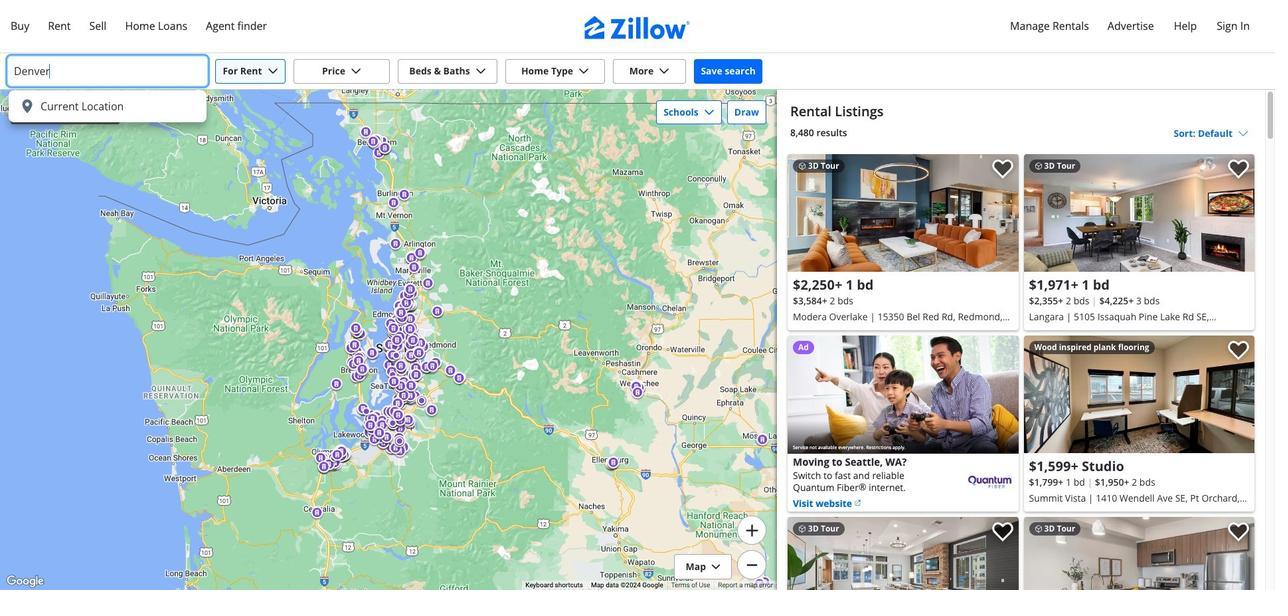 Task type: describe. For each thing, give the bounding box(es) containing it.
modera lacey image
[[788, 517, 1019, 590]]

zillow logo image
[[585, 16, 691, 39]]

modera overlake image
[[788, 154, 1019, 272]]

langara image
[[1024, 154, 1255, 272]]

filters element
[[0, 53, 1276, 122]]

summit vista image
[[1024, 336, 1255, 453]]

google image
[[3, 573, 47, 590]]

marquee apartments image
[[1024, 517, 1255, 590]]



Task type: locate. For each thing, give the bounding box(es) containing it.
option inside filters element
[[9, 90, 207, 122]]

option
[[9, 90, 207, 122]]

City, Neighborhood, ZIP, Address text field
[[14, 60, 196, 82]]

map region
[[0, 0, 904, 590]]

main navigation
[[0, 0, 1276, 53]]

main content
[[777, 90, 1266, 590]]

advertisement element
[[788, 336, 1019, 512]]



Task type: vqa. For each thing, say whether or not it's contained in the screenshot.
the sqft
no



